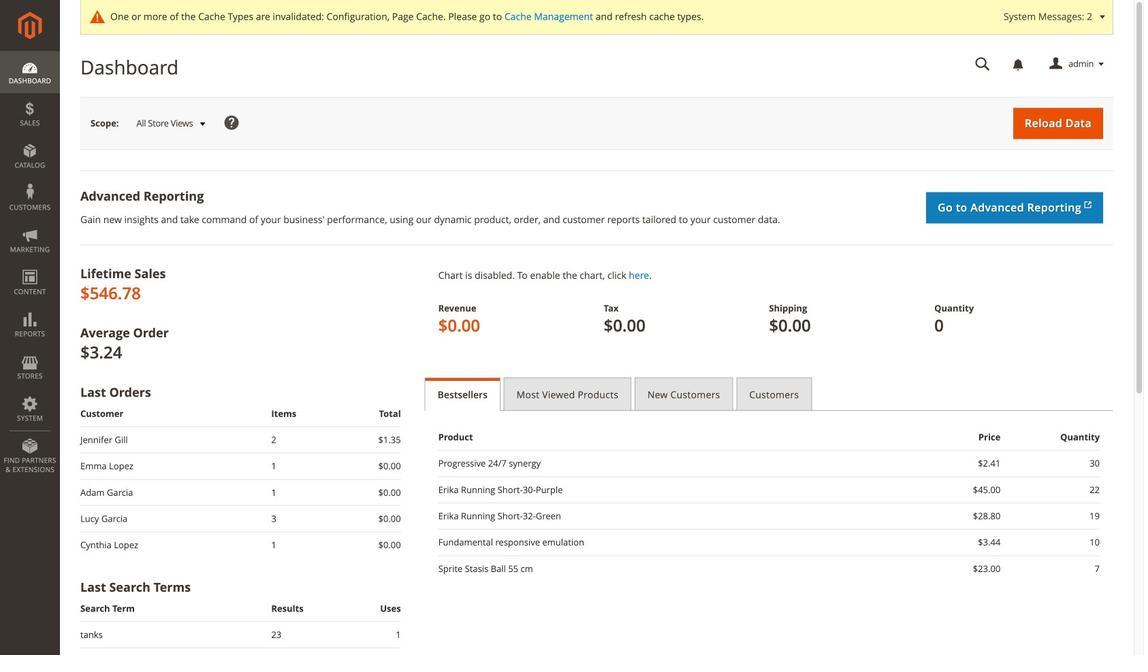 Task type: locate. For each thing, give the bounding box(es) containing it.
magento admin panel image
[[18, 12, 42, 40]]

menu bar
[[0, 51, 60, 482]]

tab list
[[425, 378, 1114, 411]]

None text field
[[966, 52, 1000, 76]]



